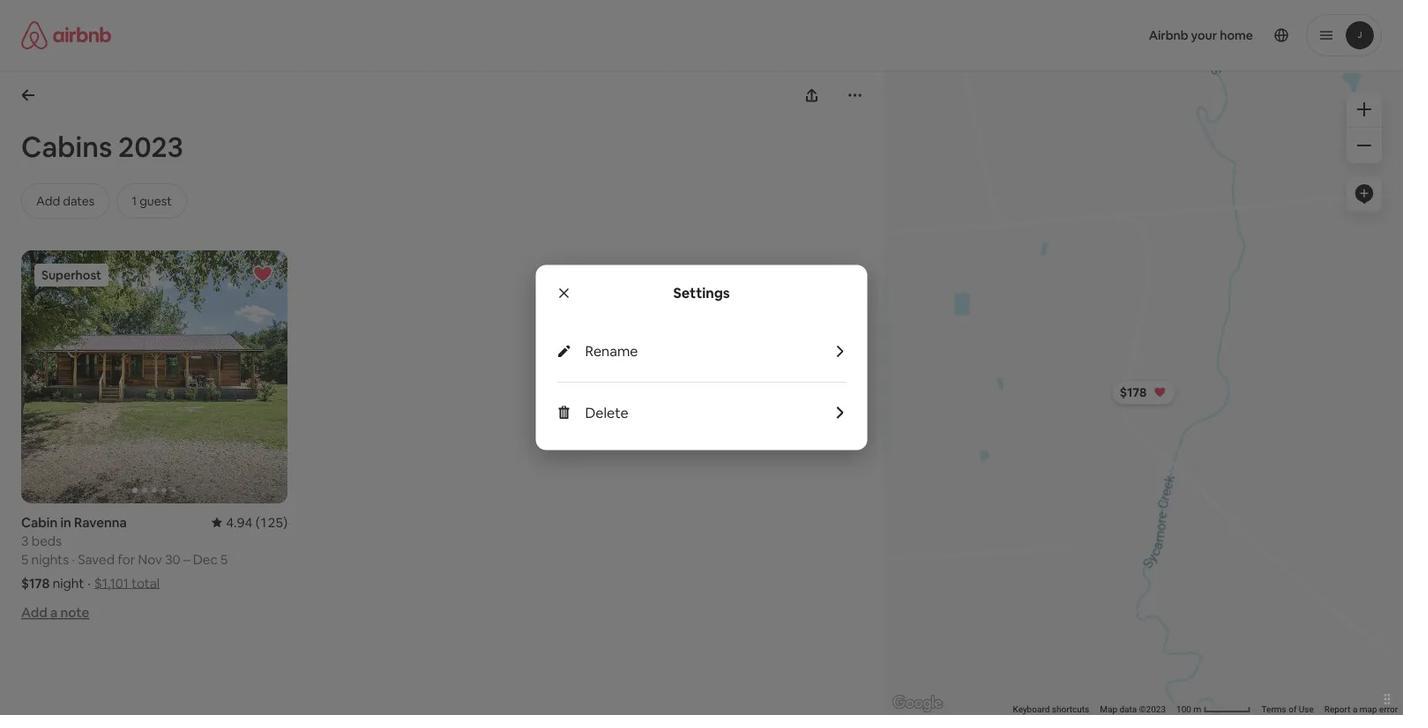 Task type: vqa. For each thing, say whether or not it's contained in the screenshot.
"Online Experiences" Link
no



Task type: locate. For each thing, give the bounding box(es) containing it.
(125)
[[256, 514, 288, 531]]

note
[[60, 604, 89, 621]]

$178 inside the "cabin in ravenna 3 beds 5 nights · saved for nov 30 – dec 5 $178 night · $1,101 total"
[[21, 575, 50, 592]]

–
[[183, 551, 190, 568]]

nights
[[31, 551, 69, 568]]

0 horizontal spatial a
[[50, 604, 58, 621]]

1 horizontal spatial 5
[[220, 551, 228, 568]]

keyboard shortcuts button
[[1013, 704, 1089, 715]]

· left saved
[[72, 551, 75, 568]]

of
[[1289, 704, 1297, 715]]

shortcuts
[[1052, 704, 1089, 715]]

for
[[118, 551, 135, 568]]

a
[[50, 604, 58, 621], [1353, 704, 1358, 715]]

zoom in image
[[1357, 102, 1372, 116]]

use
[[1299, 704, 1314, 715]]

terms of use
[[1262, 704, 1314, 715]]

$1,101 total button
[[94, 575, 160, 592]]

2023
[[118, 128, 183, 165]]

3
[[21, 532, 29, 550]]

report a map error link
[[1325, 704, 1398, 715]]

30
[[165, 551, 181, 568]]

5 down 3
[[21, 551, 28, 568]]

1 vertical spatial a
[[1353, 704, 1358, 715]]

delete button
[[585, 404, 846, 422]]

· right night
[[88, 575, 91, 592]]

data
[[1120, 704, 1137, 715]]

100 m button
[[1171, 703, 1256, 715]]

1 vertical spatial $178
[[21, 575, 50, 592]]

$1,101
[[94, 575, 128, 592]]

cabin
[[21, 514, 58, 531]]

a left map on the bottom of page
[[1353, 704, 1358, 715]]

1 vertical spatial ·
[[88, 575, 91, 592]]

dec
[[193, 551, 218, 568]]

$178 inside button
[[1120, 385, 1147, 401]]

keyboard
[[1013, 704, 1050, 715]]

5 right 'dec'
[[220, 551, 228, 568]]

5
[[21, 551, 28, 568], [220, 551, 228, 568]]

1 horizontal spatial $178
[[1120, 385, 1147, 401]]

a right add
[[50, 604, 58, 621]]

terms
[[1262, 704, 1287, 715]]

0 vertical spatial ·
[[72, 551, 75, 568]]

profile element
[[723, 0, 1382, 71]]

$178 button
[[1112, 380, 1176, 405]]

0 vertical spatial a
[[50, 604, 58, 621]]

·
[[72, 551, 75, 568], [88, 575, 91, 592]]

delete
[[585, 404, 629, 422]]

0 horizontal spatial 5
[[21, 551, 28, 568]]

1 horizontal spatial a
[[1353, 704, 1358, 715]]

group
[[21, 251, 288, 504]]

map data ©2023
[[1100, 704, 1166, 715]]

remove from wishlist: cabin in ravenna image
[[252, 264, 274, 285]]

map
[[1100, 704, 1117, 715]]

0 horizontal spatial $178
[[21, 575, 50, 592]]

$178
[[1120, 385, 1147, 401], [21, 575, 50, 592]]

0 vertical spatial $178
[[1120, 385, 1147, 401]]



Task type: describe. For each thing, give the bounding box(es) containing it.
map
[[1360, 704, 1377, 715]]

add a note
[[21, 604, 89, 621]]

night
[[53, 575, 84, 592]]

100
[[1177, 704, 1191, 715]]

100 m
[[1177, 704, 1204, 715]]

beds
[[32, 532, 62, 550]]

zoom out image
[[1357, 138, 1372, 153]]

rename button
[[585, 342, 846, 361]]

keyboard shortcuts
[[1013, 704, 1089, 715]]

saved
[[78, 551, 115, 568]]

report
[[1325, 704, 1351, 715]]

©2023
[[1139, 704, 1166, 715]]

cabins
[[21, 128, 112, 165]]

add
[[21, 604, 47, 621]]

cabin in ravenna 3 beds 5 nights · saved for nov 30 – dec 5 $178 night · $1,101 total
[[21, 514, 228, 592]]

rename
[[585, 342, 638, 360]]

a for add
[[50, 604, 58, 621]]

add a place to the map image
[[1354, 183, 1375, 205]]

ravenna
[[74, 514, 127, 531]]

total
[[131, 575, 160, 592]]

0 horizontal spatial ·
[[72, 551, 75, 568]]

2 5 from the left
[[220, 551, 228, 568]]

4.94 (125)
[[226, 514, 288, 531]]

in
[[60, 514, 71, 531]]

nov
[[138, 551, 162, 568]]

a for report
[[1353, 704, 1358, 715]]

terms of use link
[[1262, 704, 1314, 715]]

1 horizontal spatial ·
[[88, 575, 91, 592]]

error
[[1380, 704, 1398, 715]]

google map
including 1 saved stay. region
[[724, 0, 1403, 715]]

4.94 out of 5 average rating,  125 reviews image
[[212, 514, 288, 531]]

1 5 from the left
[[21, 551, 28, 568]]

settings
[[673, 284, 730, 302]]

settings dialog
[[536, 265, 868, 450]]

4.94
[[226, 514, 253, 531]]

add a note button
[[21, 604, 89, 621]]

google image
[[889, 692, 947, 715]]

report a map error
[[1325, 704, 1398, 715]]

cabins 2023
[[21, 128, 183, 165]]

m
[[1194, 704, 1201, 715]]



